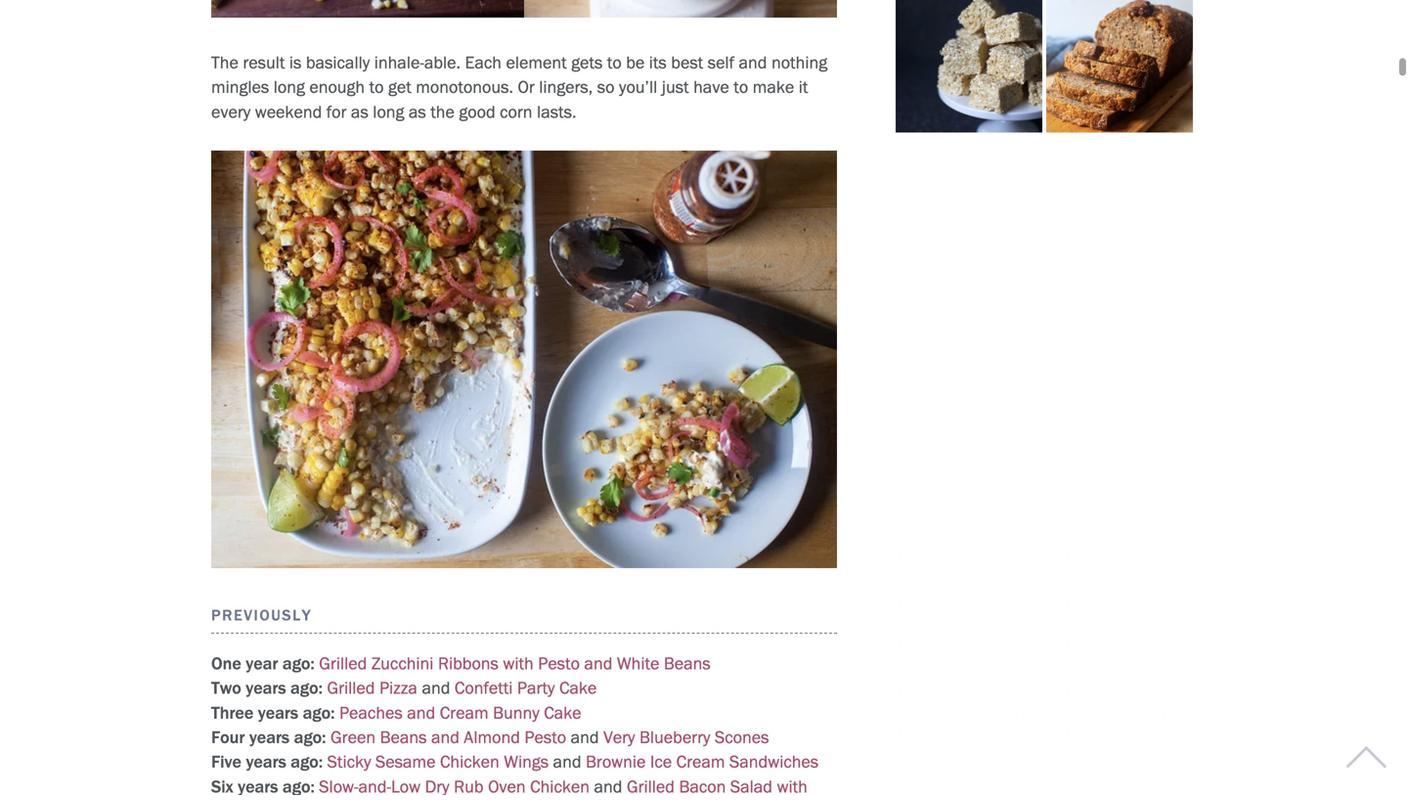 Task type: locate. For each thing, give the bounding box(es) containing it.
advertisement element
[[898, 174, 1192, 761]]

0 vertical spatial cream
[[440, 702, 489, 723]]

corn
[[500, 101, 533, 122]]

long up "weekend" in the left of the page
[[274, 76, 305, 97]]

beans right white
[[664, 653, 711, 674]]

cream up green beans and almond pesto link on the left
[[440, 702, 489, 723]]

ago:
[[283, 653, 315, 674], [291, 678, 323, 699], [303, 702, 335, 723], [294, 727, 326, 748], [291, 752, 323, 773]]

1 vertical spatial cake
[[544, 702, 582, 723]]

enough
[[309, 76, 365, 97]]

basically
[[306, 52, 370, 73]]

and down pizza
[[407, 702, 436, 723]]

as right for
[[351, 101, 369, 122]]

brownie ice cream sandwiches link
[[586, 752, 819, 773]]

ago: left 'green'
[[294, 727, 326, 748]]

pesto up wings
[[525, 727, 567, 748]]

grilled pizza link
[[327, 678, 418, 699]]

0 vertical spatial long
[[274, 76, 305, 97]]

green beans and almond pesto link
[[331, 727, 567, 748]]

be
[[626, 52, 645, 73]]

ice
[[651, 752, 672, 773]]

each
[[465, 52, 502, 73]]

mayo, sour cream, cotija image
[[524, 0, 838, 17]]

0 horizontal spatial cream
[[440, 702, 489, 723]]

1 horizontal spatial cream
[[677, 752, 726, 773]]

monotonous.
[[416, 76, 514, 97]]

1 horizontal spatial as
[[409, 101, 426, 122]]

scones
[[715, 727, 769, 748]]

nothing
[[772, 52, 828, 73]]

cream
[[440, 702, 489, 723], [677, 752, 726, 773]]

grilled up grilled pizza link
[[319, 653, 367, 674]]

pesto up "party" in the left of the page
[[538, 653, 580, 674]]

1 horizontal spatial long
[[373, 101, 404, 122]]

years right four on the left of the page
[[249, 727, 290, 748]]

and left very
[[571, 727, 599, 748]]

to left get
[[369, 76, 384, 97]]

cut from the cob image
[[211, 0, 524, 17]]

weekend
[[255, 101, 322, 122]]

salted brown butter crispy treats image
[[896, 0, 1043, 133]]

long down get
[[373, 101, 404, 122]]

have
[[694, 76, 730, 97]]

1 vertical spatial cream
[[677, 752, 726, 773]]

previously
[[211, 606, 312, 625]]

as
[[351, 101, 369, 122], [409, 101, 426, 122]]

cake
[[560, 678, 597, 699], [544, 702, 582, 723]]

to right have
[[734, 76, 749, 97]]

cake right "party" in the left of the page
[[560, 678, 597, 699]]

beans up sesame
[[380, 727, 427, 748]]

None search field
[[80, 47, 1273, 107]]

0 horizontal spatial long
[[274, 76, 305, 97]]

year
[[246, 653, 278, 674]]

1 as from the left
[[351, 101, 369, 122]]

make
[[753, 76, 795, 97]]

best
[[671, 52, 704, 73]]

as left the
[[409, 101, 426, 122]]

two
[[211, 678, 241, 699]]

1 vertical spatial grilled
[[327, 678, 375, 699]]

and
[[739, 52, 768, 73], [585, 653, 613, 674], [422, 678, 450, 699], [407, 702, 436, 723], [431, 727, 460, 748], [571, 727, 599, 748], [553, 752, 582, 773]]

0 horizontal spatial to
[[369, 76, 384, 97]]

good
[[459, 101, 496, 122]]

sticky sesame chicken wings link
[[327, 752, 549, 773]]

peaches
[[339, 702, 403, 723]]

and right wings
[[553, 752, 582, 773]]

grilled up the peaches
[[327, 678, 375, 699]]

0 horizontal spatial as
[[351, 101, 369, 122]]

to left be
[[607, 52, 622, 73]]

and left white
[[585, 653, 613, 674]]

beans
[[664, 653, 711, 674], [380, 727, 427, 748]]

ribbons
[[438, 653, 499, 674]]

inhale-
[[374, 52, 424, 73]]

years
[[246, 678, 286, 699], [258, 702, 298, 723], [249, 727, 290, 748], [246, 752, 286, 773]]

zucchini
[[372, 653, 434, 674]]

and inside the result is basically inhale-able. each element gets to be its best self and nothing mingles long enough to get monotonous. or lingers, so you'll just have to make it every weekend for as long as the good corn lasts.
[[739, 52, 768, 73]]

peaches and cream bunny cake link
[[339, 702, 582, 723]]

the
[[211, 52, 239, 73]]

grilled
[[319, 653, 367, 674], [327, 678, 375, 699]]

1 horizontal spatial beans
[[664, 653, 711, 674]]

ago: right "year"
[[283, 653, 315, 674]]

and right self
[[739, 52, 768, 73]]

years right five
[[246, 752, 286, 773]]

lingers,
[[539, 76, 593, 97]]

cake down "party" in the left of the page
[[544, 702, 582, 723]]

or
[[518, 76, 535, 97]]

it
[[799, 76, 809, 97]]

almond
[[464, 727, 520, 748]]

to
[[607, 52, 622, 73], [369, 76, 384, 97], [734, 76, 749, 97]]

cream down very blueberry scones link
[[677, 752, 726, 773]]

lasts.
[[537, 101, 577, 122]]

and up the peaches and cream bunny cake link on the left of the page
[[422, 678, 450, 699]]

0 horizontal spatial beans
[[380, 727, 427, 748]]

ago: left sticky
[[291, 752, 323, 773]]

ago: left grilled pizza link
[[291, 678, 323, 699]]

pesto
[[538, 653, 580, 674], [525, 727, 567, 748]]

element
[[506, 52, 567, 73]]

five
[[211, 752, 242, 773]]

so
[[598, 76, 615, 97]]

0 vertical spatial beans
[[664, 653, 711, 674]]

long
[[274, 76, 305, 97], [373, 101, 404, 122]]

1 vertical spatial long
[[373, 101, 404, 122]]

2 horizontal spatial to
[[734, 76, 749, 97]]



Task type: vqa. For each thing, say whether or not it's contained in the screenshot.
the top Cakes
no



Task type: describe. For each thing, give the bounding box(es) containing it.
2 as from the left
[[409, 101, 426, 122]]

ultimate banana bread image
[[1047, 0, 1194, 133]]

wings
[[504, 752, 549, 773]]

very
[[604, 727, 636, 748]]

three
[[211, 702, 254, 723]]

0 vertical spatial cake
[[560, 678, 597, 699]]

you'll
[[619, 76, 658, 97]]

chicken
[[440, 752, 500, 773]]

confetti party cake link
[[455, 678, 597, 699]]

four
[[211, 727, 245, 748]]

brownie
[[586, 752, 646, 773]]

every
[[211, 101, 251, 122]]

is
[[290, 52, 302, 73]]

years right three
[[258, 702, 298, 723]]

white
[[617, 653, 660, 674]]

one year ago: grilled zucchini ribbons with pesto and white beans two years ago: grilled pizza and confetti party cake three years ago: peaches and cream bunny cake four years ago: green beans and almond pesto and very blueberry scones five years ago: sticky sesame chicken wings and brownie ice cream sandwiches
[[211, 653, 819, 773]]

very blueberry scones link
[[604, 727, 769, 748]]

and up sticky sesame chicken wings link
[[431, 727, 460, 748]]

corn salad with chile and lime image
[[211, 151, 838, 568]]

result
[[243, 52, 285, 73]]

confetti
[[455, 678, 513, 699]]

sticky
[[327, 752, 371, 773]]

pizza
[[380, 678, 418, 699]]

with
[[503, 653, 534, 674]]

self
[[708, 52, 735, 73]]

green
[[331, 727, 376, 748]]

1 vertical spatial beans
[[380, 727, 427, 748]]

grilled zucchini ribbons with pesto and white beans link
[[319, 653, 711, 674]]

mingles
[[211, 76, 269, 97]]

0 vertical spatial grilled
[[319, 653, 367, 674]]

sandwiches
[[730, 752, 819, 773]]

party
[[518, 678, 555, 699]]

gets
[[572, 52, 603, 73]]

0 vertical spatial pesto
[[538, 653, 580, 674]]

get
[[388, 76, 412, 97]]

bunny
[[493, 702, 540, 723]]

just
[[662, 76, 689, 97]]

one
[[211, 653, 241, 674]]

its
[[649, 52, 667, 73]]

1 horizontal spatial to
[[607, 52, 622, 73]]

the
[[431, 101, 455, 122]]

blueberry
[[640, 727, 711, 748]]

for
[[327, 101, 347, 122]]

sesame
[[376, 752, 436, 773]]

the result is basically inhale-able. each element gets to be its best self and nothing mingles long enough to get monotonous. or lingers, so you'll just have to make it every weekend for as long as the good corn lasts.
[[211, 52, 828, 122]]

1 vertical spatial pesto
[[525, 727, 567, 748]]

able.
[[424, 52, 461, 73]]

years down "year"
[[246, 678, 286, 699]]

ago: up 'green'
[[303, 702, 335, 723]]



